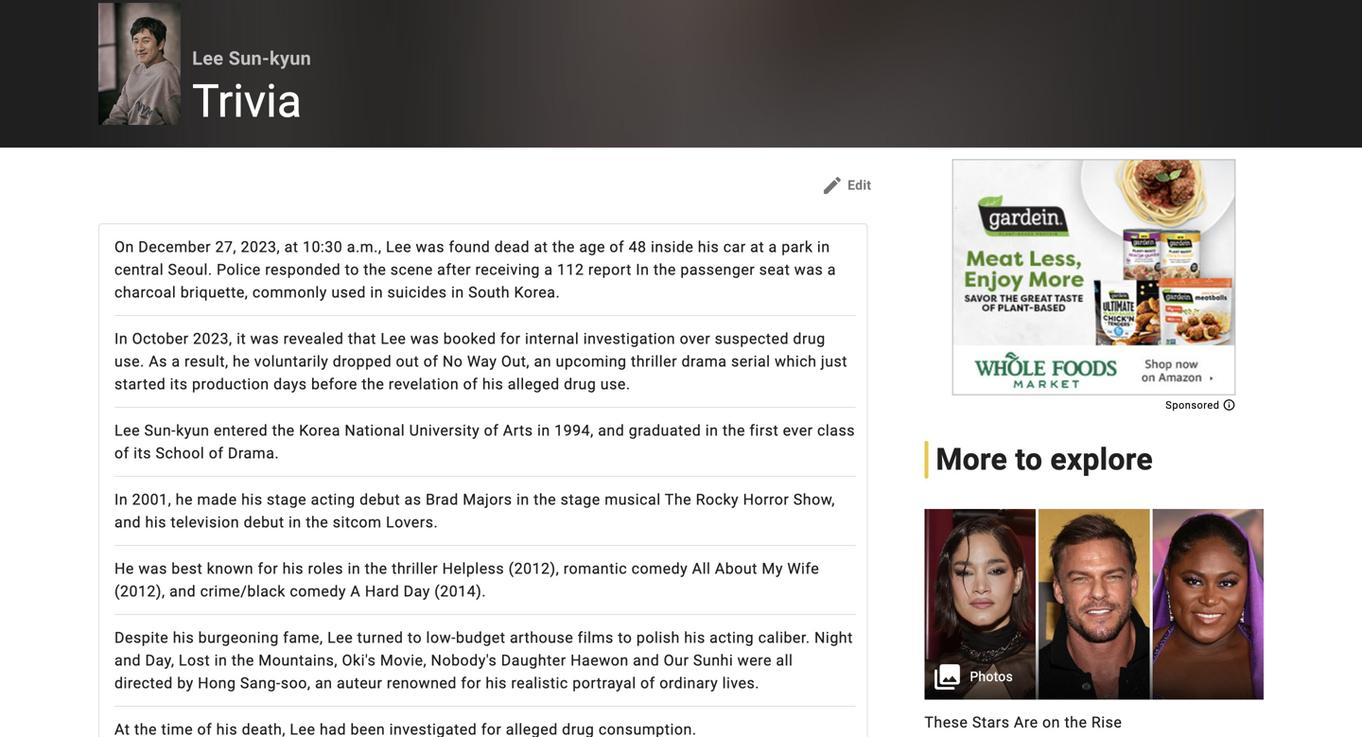 Task type: vqa. For each thing, say whether or not it's contained in the screenshot.
Diane 10 episodes • 2023
no



Task type: locate. For each thing, give the bounding box(es) containing it.
as
[[149, 352, 167, 370]]

made
[[197, 491, 237, 509]]

0 horizontal spatial acting
[[311, 491, 355, 509]]

serial
[[731, 352, 771, 370]]

lee sun-kyun image
[[98, 3, 181, 125]]

ordinary
[[660, 674, 718, 692]]

2 at from the left
[[534, 238, 548, 256]]

1 vertical spatial 2023,
[[193, 330, 232, 348]]

acting
[[311, 491, 355, 509], [710, 629, 754, 647]]

for down nobody's
[[461, 674, 482, 692]]

and down 2001,
[[114, 513, 141, 531]]

his up lost
[[173, 629, 194, 647]]

0 horizontal spatial stage
[[267, 491, 307, 509]]

and down the best
[[169, 582, 196, 600]]

the down burgeoning
[[232, 651, 254, 669]]

central
[[114, 261, 164, 279]]

my
[[762, 560, 783, 578]]

(2012), down he
[[114, 582, 165, 600]]

his inside 'on december 27, 2023, at 10:30 a.m., lee was found dead at the age of 48 inside his car at a park in central seoul. police responded to the scene after receiving a 112 report in the passenger seat was a charcoal briquette, commonly used in suicides in south korea.'
[[698, 238, 719, 256]]

way
[[467, 352, 497, 370]]

0 vertical spatial use.
[[114, 352, 145, 370]]

lee up out
[[381, 330, 406, 348]]

0 vertical spatial kyun
[[270, 47, 311, 70]]

crime/black
[[200, 582, 286, 600]]

it
[[237, 330, 246, 348]]

1 horizontal spatial stage
[[561, 491, 601, 509]]

his up passenger
[[698, 238, 719, 256]]

1 horizontal spatial use.
[[601, 375, 631, 393]]

1 vertical spatial its
[[134, 444, 151, 462]]

and down polish on the left bottom
[[633, 651, 660, 669]]

out,
[[501, 352, 530, 370]]

debut
[[360, 491, 400, 509], [244, 513, 284, 531]]

sun- inside lee sun-kyun entered the korea national university of arts in 1994, and graduated in the first ever class of its school of drama.
[[144, 421, 176, 439]]

1 vertical spatial in
[[114, 330, 128, 348]]

in inside in october 2023, it was revealed that lee was booked for internal investigation over suspected drug use. as a result, he voluntarily dropped out of no way out, an upcoming thriller drama serial which just started its production days before the revelation of his alleged drug use.
[[114, 330, 128, 348]]

sun- for lee sun-kyun entered the korea national university of arts in 1994, and graduated in the first ever class of its school of drama.
[[144, 421, 176, 439]]

in for in october 2023, it was revealed that lee was booked for internal investigation over suspected drug use. as a result, he voluntarily dropped out of no way out, an upcoming thriller drama serial which just started its production days before the revelation of his alleged drug use.
[[114, 330, 128, 348]]

the up 112
[[552, 238, 575, 256]]

at up responded
[[284, 238, 299, 256]]

2001,
[[132, 491, 171, 509]]

the down a.m.,
[[364, 261, 386, 279]]

10:30
[[303, 238, 343, 256]]

0 horizontal spatial he
[[176, 491, 193, 509]]

sun- up trivia
[[229, 47, 270, 70]]

explore
[[1051, 442, 1153, 477]]

0 vertical spatial in
[[636, 261, 649, 279]]

48
[[629, 238, 647, 256]]

1 horizontal spatial 2023,
[[241, 238, 280, 256]]

the down inside
[[654, 261, 676, 279]]

result,
[[185, 352, 229, 370]]

a
[[769, 238, 778, 256], [544, 261, 553, 279], [828, 261, 836, 279], [172, 352, 180, 370]]

in inside in 2001, he made his stage acting debut as brad majors in the stage musical the rocky horror show, and his television debut in the sitcom lovers.
[[114, 491, 128, 509]]

thriller up day
[[392, 560, 438, 578]]

production
[[192, 375, 269, 393]]

was up scene on the left
[[416, 238, 445, 256]]

the up 'hard'
[[365, 560, 388, 578]]

comedy down roles
[[290, 582, 346, 600]]

1 horizontal spatial acting
[[710, 629, 754, 647]]

0 horizontal spatial drug
[[564, 375, 596, 393]]

school
[[156, 444, 205, 462]]

thriller inside in october 2023, it was revealed that lee was booked for internal investigation over suspected drug use. as a result, he voluntarily dropped out of no way out, an upcoming thriller drama serial which just started its production days before the revelation of his alleged drug use.
[[631, 352, 677, 370]]

to up used
[[345, 261, 359, 279]]

despite his burgeoning fame, lee turned to low-budget arthouse films to polish his acting caliber. night and day, lost in the mountains, oki's movie, nobody's daughter haewon and our sunhi were all directed by hong sang-soo, an auteur renowned for his realistic portrayal of ordinary lives.
[[114, 629, 853, 692]]

lee up trivia
[[192, 47, 224, 70]]

1 horizontal spatial for
[[461, 674, 482, 692]]

edit
[[848, 177, 872, 193]]

sunhi
[[693, 651, 733, 669]]

an up alleged
[[534, 352, 552, 370]]

day
[[404, 582, 430, 600]]

class
[[818, 421, 855, 439]]

in right 'graduated'
[[706, 421, 719, 439]]

0 horizontal spatial at
[[284, 238, 299, 256]]

in
[[636, 261, 649, 279], [114, 330, 128, 348], [114, 491, 128, 509]]

sponsored
[[1166, 399, 1223, 411]]

in for in 2001, he made his stage acting debut as brad majors in the stage musical the rocky horror show, and his television debut in the sitcom lovers.
[[114, 491, 128, 509]]

in left 2001,
[[114, 491, 128, 509]]

drug down upcoming
[[564, 375, 596, 393]]

polish
[[637, 629, 680, 647]]

0 vertical spatial thriller
[[631, 352, 677, 370]]

0 vertical spatial 2023,
[[241, 238, 280, 256]]

stage left musical
[[561, 491, 601, 509]]

2023, inside 'on december 27, 2023, at 10:30 a.m., lee was found dead at the age of 48 inside his car at a park in central seoul. police responded to the scene after receiving a 112 report in the passenger seat was a charcoal briquette, commonly used in suicides in south korea.'
[[241, 238, 280, 256]]

seoul.
[[168, 261, 212, 279]]

sang-
[[240, 674, 281, 692]]

group
[[98, 3, 181, 125]]

of left the ordinary
[[641, 674, 655, 692]]

korea.
[[514, 283, 560, 301]]

lee down the started
[[114, 421, 140, 439]]

27,
[[215, 238, 237, 256]]

debut up known
[[244, 513, 284, 531]]

his down 2001,
[[145, 513, 166, 531]]

of left arts
[[484, 421, 499, 439]]

portrayal
[[573, 674, 636, 692]]

lee up oki's
[[327, 629, 353, 647]]

oki's
[[342, 651, 376, 669]]

1 horizontal spatial he
[[233, 352, 250, 370]]

debut up sitcom
[[360, 491, 400, 509]]

stage down the drama.
[[267, 491, 307, 509]]

responded
[[265, 261, 341, 279]]

of left 48
[[610, 238, 625, 256]]

comedy
[[632, 560, 688, 578], [290, 582, 346, 600]]

an right the soo,
[[315, 674, 333, 692]]

the inside in october 2023, it was revealed that lee was booked for internal investigation over suspected drug use. as a result, he voluntarily dropped out of no way out, an upcoming thriller drama serial which just started its production days before the revelation of his alleged drug use.
[[362, 375, 384, 393]]

police
[[217, 261, 261, 279]]

kyun for lee sun-kyun
[[270, 47, 311, 70]]

1 horizontal spatial an
[[534, 352, 552, 370]]

our
[[664, 651, 689, 669]]

renowned
[[387, 674, 457, 692]]

1 vertical spatial kyun
[[176, 421, 209, 439]]

sitcom
[[333, 513, 382, 531]]

and inside he was best known for his roles in the thriller helpless (2012), romantic comedy all about my wife (2012), and crime/black comedy a hard day (2014).
[[169, 582, 196, 600]]

at right dead
[[534, 238, 548, 256]]

0 horizontal spatial 2023,
[[193, 330, 232, 348]]

october
[[132, 330, 189, 348]]

0 horizontal spatial use.
[[114, 352, 145, 370]]

his down way
[[482, 375, 504, 393]]

for
[[500, 330, 521, 348], [258, 560, 278, 578], [461, 674, 482, 692]]

0 vertical spatial comedy
[[632, 560, 688, 578]]

1 vertical spatial acting
[[710, 629, 754, 647]]

the down dropped
[[362, 375, 384, 393]]

2 horizontal spatial for
[[500, 330, 521, 348]]

2 horizontal spatial at
[[750, 238, 765, 256]]

1 horizontal spatial its
[[170, 375, 188, 393]]

his inside he was best known for his roles in the thriller helpless (2012), romantic comedy all about my wife (2012), and crime/black comedy a hard day (2014).
[[283, 560, 304, 578]]

0 horizontal spatial thriller
[[392, 560, 438, 578]]

thriller
[[631, 352, 677, 370], [392, 560, 438, 578]]

a right "as"
[[172, 352, 180, 370]]

his left roles
[[283, 560, 304, 578]]

0 horizontal spatial kyun
[[176, 421, 209, 439]]

2 vertical spatial in
[[114, 491, 128, 509]]

revealed
[[283, 330, 344, 348]]

1 vertical spatial for
[[258, 560, 278, 578]]

use. down upcoming
[[601, 375, 631, 393]]

which
[[775, 352, 817, 370]]

at right car
[[750, 238, 765, 256]]

his
[[698, 238, 719, 256], [482, 375, 504, 393], [241, 491, 263, 509], [145, 513, 166, 531], [283, 560, 304, 578], [173, 629, 194, 647], [684, 629, 706, 647], [486, 674, 507, 692]]

0 vertical spatial debut
[[360, 491, 400, 509]]

for inside he was best known for his roles in the thriller helpless (2012), romantic comedy all about my wife (2012), and crime/black comedy a hard day (2014).
[[258, 560, 278, 578]]

0 vertical spatial acting
[[311, 491, 355, 509]]

0 vertical spatial its
[[170, 375, 188, 393]]

1 vertical spatial thriller
[[392, 560, 438, 578]]

and right 1994,
[[598, 421, 625, 439]]

was inside he was best known for his roles in the thriller helpless (2012), romantic comedy all about my wife (2012), and crime/black comedy a hard day (2014).
[[138, 560, 167, 578]]

to up movie,
[[408, 629, 422, 647]]

stars
[[973, 714, 1010, 732]]

kyun up school
[[176, 421, 209, 439]]

0 horizontal spatial (2012),
[[114, 582, 165, 600]]

are
[[1014, 714, 1038, 732]]

0 vertical spatial he
[[233, 352, 250, 370]]

0 vertical spatial drug
[[793, 330, 826, 348]]

its down 'result,'
[[170, 375, 188, 393]]

drug up which
[[793, 330, 826, 348]]

1 vertical spatial an
[[315, 674, 333, 692]]

age
[[579, 238, 606, 256]]

sun-
[[229, 47, 270, 70], [144, 421, 176, 439]]

were
[[738, 651, 772, 669]]

more
[[936, 442, 1008, 477]]

sun- up school
[[144, 421, 176, 439]]

charcoal
[[114, 283, 176, 301]]

briquette,
[[180, 283, 248, 301]]

no
[[443, 352, 463, 370]]

1 vertical spatial sun-
[[144, 421, 176, 439]]

revelation
[[389, 375, 459, 393]]

1 vertical spatial debut
[[244, 513, 284, 531]]

to
[[345, 261, 359, 279], [1015, 442, 1043, 477], [408, 629, 422, 647], [618, 629, 632, 647]]

0 vertical spatial for
[[500, 330, 521, 348]]

for up out,
[[500, 330, 521, 348]]

0 horizontal spatial for
[[258, 560, 278, 578]]

an inside in october 2023, it was revealed that lee was booked for internal investigation over suspected drug use. as a result, he voluntarily dropped out of no way out, an upcoming thriller drama serial which just started its production days before the revelation of his alleged drug use.
[[534, 352, 552, 370]]

1 horizontal spatial (2012),
[[509, 560, 559, 578]]

1 vertical spatial he
[[176, 491, 193, 509]]

in down 48
[[636, 261, 649, 279]]

acting up sunhi
[[710, 629, 754, 647]]

korea
[[299, 421, 341, 439]]

lee
[[192, 47, 224, 70], [386, 238, 412, 256], [381, 330, 406, 348], [114, 421, 140, 439], [327, 629, 353, 647]]

burgeoning
[[198, 629, 279, 647]]

its left school
[[134, 444, 151, 462]]

0 horizontal spatial its
[[134, 444, 151, 462]]

1 horizontal spatial sun-
[[229, 47, 270, 70]]

car
[[724, 238, 746, 256]]

thriller down the investigation
[[631, 352, 677, 370]]

he down the it at the top left of the page
[[233, 352, 250, 370]]

for up crime/black
[[258, 560, 278, 578]]

he
[[233, 352, 250, 370], [176, 491, 193, 509]]

acting inside in 2001, he made his stage acting debut as brad majors in the stage musical the rocky horror show, and his television debut in the sitcom lovers.
[[311, 491, 355, 509]]

was right he
[[138, 560, 167, 578]]

roles
[[308, 560, 343, 578]]

in up a
[[348, 560, 361, 578]]

comedy left all
[[632, 560, 688, 578]]

1 vertical spatial drug
[[564, 375, 596, 393]]

1 vertical spatial (2012),
[[114, 582, 165, 600]]

0 horizontal spatial sun-
[[144, 421, 176, 439]]

was up out
[[410, 330, 439, 348]]

(2012), right helpless
[[509, 560, 559, 578]]

and inside in 2001, he made his stage acting debut as brad majors in the stage musical the rocky horror show, and his television debut in the sitcom lovers.
[[114, 513, 141, 531]]

0 horizontal spatial an
[[315, 674, 333, 692]]

use. up the started
[[114, 352, 145, 370]]

to inside 'on december 27, 2023, at 10:30 a.m., lee was found dead at the age of 48 inside his car at a park in central seoul. police responded to the scene after receiving a 112 report in the passenger seat was a charcoal briquette, commonly used in suicides in south korea.'
[[345, 261, 359, 279]]

that
[[348, 330, 376, 348]]

3 at from the left
[[750, 238, 765, 256]]

dropped
[[333, 352, 392, 370]]

about
[[715, 560, 758, 578]]

was down park
[[795, 261, 823, 279]]

hard
[[365, 582, 399, 600]]

in up hong
[[214, 651, 227, 669]]

1 at from the left
[[284, 238, 299, 256]]

2023, up 'result,'
[[193, 330, 232, 348]]

in right majors
[[517, 491, 530, 509]]

for inside in october 2023, it was revealed that lee was booked for internal investigation over suspected drug use. as a result, he voluntarily dropped out of no way out, an upcoming thriller drama serial which just started its production days before the revelation of his alleged drug use.
[[500, 330, 521, 348]]

acting up sitcom
[[311, 491, 355, 509]]

1 horizontal spatial debut
[[360, 491, 400, 509]]

use.
[[114, 352, 145, 370], [601, 375, 631, 393]]

the right on
[[1065, 714, 1088, 732]]

he was best known for his roles in the thriller helpless (2012), romantic comedy all about my wife (2012), and crime/black comedy a hard day (2014).
[[114, 560, 820, 600]]

1 horizontal spatial at
[[534, 238, 548, 256]]

0 vertical spatial an
[[534, 352, 552, 370]]

1 horizontal spatial comedy
[[632, 560, 688, 578]]

2023,
[[241, 238, 280, 256], [193, 330, 232, 348]]

to right the films
[[618, 629, 632, 647]]

1 horizontal spatial drug
[[793, 330, 826, 348]]

1 horizontal spatial thriller
[[631, 352, 677, 370]]

kyun inside lee sun-kyun entered the korea national university of arts in 1994, and graduated in the first ever class of its school of drama.
[[176, 421, 209, 439]]

started
[[114, 375, 166, 393]]

0 horizontal spatial debut
[[244, 513, 284, 531]]

lee up scene on the left
[[386, 238, 412, 256]]

of
[[610, 238, 625, 256], [424, 352, 438, 370], [463, 375, 478, 393], [484, 421, 499, 439], [114, 444, 129, 462], [209, 444, 224, 462], [641, 674, 655, 692]]

1 vertical spatial use.
[[601, 375, 631, 393]]

was right the it at the top left of the page
[[250, 330, 279, 348]]

lee sun-kyun entered the korea national university of arts in 1994, and graduated in the first ever class of its school of drama.
[[114, 421, 855, 462]]

0 horizontal spatial comedy
[[290, 582, 346, 600]]

lee inside despite his burgeoning fame, lee turned to low-budget arthouse films to polish his acting caliber. night and day, lost in the mountains, oki's movie, nobody's daughter haewon and our sunhi were all directed by hong sang-soo, an auteur renowned for his realistic portrayal of ordinary lives.
[[327, 629, 353, 647]]

1 horizontal spatial kyun
[[270, 47, 311, 70]]

in left the october
[[114, 330, 128, 348]]

0 vertical spatial sun-
[[229, 47, 270, 70]]

in right used
[[370, 283, 383, 301]]

kyun up trivia
[[270, 47, 311, 70]]

internal
[[525, 330, 579, 348]]

2023, up "police"
[[241, 238, 280, 256]]

in inside he was best known for his roles in the thriller helpless (2012), romantic comedy all about my wife (2012), and crime/black comedy a hard day (2014).
[[348, 560, 361, 578]]

2 vertical spatial for
[[461, 674, 482, 692]]

of left school
[[114, 444, 129, 462]]

he up television
[[176, 491, 193, 509]]

musical
[[605, 491, 661, 509]]



Task type: describe. For each thing, give the bounding box(es) containing it.
majors
[[463, 491, 512, 509]]

on
[[114, 238, 134, 256]]

out
[[396, 352, 419, 370]]

(2014).
[[435, 582, 486, 600]]

a
[[350, 582, 361, 600]]

the left first
[[723, 421, 745, 439]]

in down after
[[451, 283, 464, 301]]

0 vertical spatial (2012),
[[509, 560, 559, 578]]

sun- for lee sun-kyun
[[229, 47, 270, 70]]

in october 2023, it was revealed that lee was booked for internal investigation over suspected drug use. as a result, he voluntarily dropped out of no way out, an upcoming thriller drama serial which just started its production days before the revelation of his alleged drug use.
[[114, 330, 848, 393]]

a right seat
[[828, 261, 836, 279]]

park
[[782, 238, 813, 256]]

budget
[[456, 629, 506, 647]]

hong
[[198, 674, 236, 692]]

in right arts
[[537, 421, 550, 439]]

2023, inside in october 2023, it was revealed that lee was booked for internal investigation over suspected drug use. as a result, he voluntarily dropped out of no way out, an upcoming thriller drama serial which just started its production days before the revelation of his alleged drug use.
[[193, 330, 232, 348]]

these stars are on the rise link
[[925, 711, 1264, 734]]

his right made
[[241, 491, 263, 509]]

a.m.,
[[347, 238, 382, 256]]

south
[[468, 283, 510, 301]]

used
[[331, 283, 366, 301]]

haewon
[[571, 651, 629, 669]]

photos link
[[925, 509, 1264, 700]]

found
[[449, 238, 490, 256]]

scene
[[391, 261, 433, 279]]

by
[[177, 674, 194, 692]]

in inside despite his burgeoning fame, lee turned to low-budget arthouse films to polish his acting caliber. night and day, lost in the mountains, oki's movie, nobody's daughter haewon and our sunhi were all directed by hong sang-soo, an auteur renowned for his realistic portrayal of ordinary lives.
[[214, 651, 227, 669]]

in left sitcom
[[289, 513, 302, 531]]

a up seat
[[769, 238, 778, 256]]

for inside despite his burgeoning fame, lee turned to low-budget arthouse films to polish his acting caliber. night and day, lost in the mountains, oki's movie, nobody's daughter haewon and our sunhi were all directed by hong sang-soo, an auteur renowned for his realistic portrayal of ordinary lives.
[[461, 674, 482, 692]]

his inside in october 2023, it was revealed that lee was booked for internal investigation over suspected drug use. as a result, he voluntarily dropped out of no way out, an upcoming thriller drama serial which just started its production days before the revelation of his alleged drug use.
[[482, 375, 504, 393]]

day,
[[145, 651, 175, 669]]

kyun for lee sun-kyun entered the korea national university of arts in 1994, and graduated in the first ever class of its school of drama.
[[176, 421, 209, 439]]

all
[[776, 651, 793, 669]]

drama.
[[228, 444, 279, 462]]

sponsored content section
[[952, 159, 1236, 411]]

its inside lee sun-kyun entered the korea national university of arts in 1994, and graduated in the first ever class of its school of drama.
[[134, 444, 151, 462]]

he inside in 2001, he made his stage acting debut as brad majors in the stage musical the rocky horror show, and his television debut in the sitcom lovers.
[[176, 491, 193, 509]]

turned
[[357, 629, 403, 647]]

television
[[171, 513, 239, 531]]

the inside group
[[1065, 714, 1088, 732]]

the
[[665, 491, 692, 509]]

arts
[[503, 421, 533, 439]]

of inside despite his burgeoning fame, lee turned to low-budget arthouse films to polish his acting caliber. night and day, lost in the mountains, oki's movie, nobody's daughter haewon and our sunhi were all directed by hong sang-soo, an auteur renowned for his realistic portrayal of ordinary lives.
[[641, 674, 655, 692]]

daughter
[[501, 651, 566, 669]]

lee inside lee sun-kyun entered the korea national university of arts in 1994, and graduated in the first ever class of its school of drama.
[[114, 421, 140, 439]]

first
[[750, 421, 779, 439]]

lee inside in october 2023, it was revealed that lee was booked for internal investigation over suspected drug use. as a result, he voluntarily dropped out of no way out, an upcoming thriller drama serial which just started its production days before the revelation of his alleged drug use.
[[381, 330, 406, 348]]

known
[[207, 560, 254, 578]]

lovers.
[[386, 513, 438, 531]]

over
[[680, 330, 711, 348]]

directed
[[114, 674, 173, 692]]

of down way
[[463, 375, 478, 393]]

the left korea
[[272, 421, 295, 439]]

a left 112
[[544, 261, 553, 279]]

these stars are on the rise group
[[925, 509, 1264, 737]]

his up our
[[684, 629, 706, 647]]

passenger
[[681, 261, 755, 279]]

inside
[[651, 238, 694, 256]]

acting inside despite his burgeoning fame, lee turned to low-budget arthouse films to polish his acting caliber. night and day, lost in the mountains, oki's movie, nobody's daughter haewon and our sunhi were all directed by hong sang-soo, an auteur renowned for his realistic portrayal of ordinary lives.
[[710, 629, 754, 647]]

show,
[[794, 491, 835, 509]]

university
[[409, 421, 480, 439]]

thriller inside he was best known for his roles in the thriller helpless (2012), romantic comedy all about my wife (2012), and crime/black comedy a hard day (2014).
[[392, 560, 438, 578]]

graduated
[[629, 421, 701, 439]]

photos
[[970, 669, 1013, 685]]

edit button
[[814, 170, 879, 201]]

romantic
[[564, 560, 627, 578]]

a inside in october 2023, it was revealed that lee was booked for internal investigation over suspected drug use. as a result, he voluntarily dropped out of no way out, an upcoming thriller drama serial which just started its production days before the revelation of his alleged drug use.
[[172, 352, 180, 370]]

112
[[557, 261, 584, 279]]

days
[[274, 375, 307, 393]]

in 2001, he made his stage acting debut as brad majors in the stage musical the rocky horror show, and his television debut in the sitcom lovers.
[[114, 491, 835, 531]]

seat
[[759, 261, 790, 279]]

lives.
[[722, 674, 760, 692]]

of down entered
[[209, 444, 224, 462]]

dead
[[495, 238, 530, 256]]

investigation
[[583, 330, 676, 348]]

after
[[437, 261, 471, 279]]

the inside he was best known for his roles in the thriller helpless (2012), romantic comedy all about my wife (2012), and crime/black comedy a hard day (2014).
[[365, 560, 388, 578]]

rocky
[[696, 491, 739, 509]]

to right more
[[1015, 442, 1043, 477]]

arthouse
[[510, 629, 574, 647]]

brad
[[426, 491, 459, 509]]

its inside in october 2023, it was revealed that lee was booked for internal investigation over suspected drug use. as a result, he voluntarily dropped out of no way out, an upcoming thriller drama serial which just started its production days before the revelation of his alleged drug use.
[[170, 375, 188, 393]]

photos group
[[925, 509, 1264, 700]]

of left no
[[424, 352, 438, 370]]

december
[[138, 238, 211, 256]]

and inside lee sun-kyun entered the korea national university of arts in 1994, and graduated in the first ever class of its school of drama.
[[598, 421, 625, 439]]

alleged
[[508, 375, 560, 393]]

edit image
[[821, 174, 844, 197]]

lee inside 'on december 27, 2023, at 10:30 a.m., lee was found dead at the age of 48 inside his car at a park in central seoul. police responded to the scene after receiving a 112 report in the passenger seat was a charcoal briquette, commonly used in suicides in south korea.'
[[386, 238, 412, 256]]

films
[[578, 629, 614, 647]]

on december 27, 2023, at 10:30 a.m., lee was found dead at the age of 48 inside his car at a park in central seoul. police responded to the scene after receiving a 112 report in the passenger seat was a charcoal briquette, commonly used in suicides in south korea.
[[114, 238, 836, 301]]

trivia
[[192, 75, 302, 128]]

1 vertical spatial comedy
[[290, 582, 346, 600]]

2 stage from the left
[[561, 491, 601, 509]]

wife
[[788, 560, 820, 578]]

and down despite at bottom left
[[114, 651, 141, 669]]

nobody's
[[431, 651, 497, 669]]

production art image
[[925, 509, 1264, 700]]

despite
[[114, 629, 169, 647]]

report
[[588, 261, 632, 279]]

the right majors
[[534, 491, 556, 509]]

all
[[692, 560, 711, 578]]

the inside despite his burgeoning fame, lee turned to low-budget arthouse films to polish his acting caliber. night and day, lost in the mountains, oki's movie, nobody's daughter haewon and our sunhi were all directed by hong sang-soo, an auteur renowned for his realistic portrayal of ordinary lives.
[[232, 651, 254, 669]]

the left sitcom
[[306, 513, 329, 531]]

helpless
[[442, 560, 504, 578]]

1 stage from the left
[[267, 491, 307, 509]]

mountains,
[[259, 651, 338, 669]]

rise
[[1092, 714, 1123, 732]]

in inside 'on december 27, 2023, at 10:30 a.m., lee was found dead at the age of 48 inside his car at a park in central seoul. police responded to the scene after receiving a 112 report in the passenger seat was a charcoal briquette, commonly used in suicides in south korea.'
[[636, 261, 649, 279]]

realistic
[[511, 674, 568, 692]]

lee sun-kyun
[[192, 47, 311, 70]]

of inside 'on december 27, 2023, at 10:30 a.m., lee was found dead at the age of 48 inside his car at a park in central seoul. police responded to the scene after receiving a 112 report in the passenger seat was a charcoal briquette, commonly used in suicides in south korea.'
[[610, 238, 625, 256]]

receiving
[[475, 261, 540, 279]]

an inside despite his burgeoning fame, lee turned to low-budget arthouse films to polish his acting caliber. night and day, lost in the mountains, oki's movie, nobody's daughter haewon and our sunhi were all directed by hong sang-soo, an auteur renowned for his realistic portrayal of ordinary lives.
[[315, 674, 333, 692]]

auteur
[[337, 674, 383, 692]]

entered
[[214, 421, 268, 439]]

before
[[311, 375, 358, 393]]

his down nobody's
[[486, 674, 507, 692]]

suspected
[[715, 330, 789, 348]]

commonly
[[253, 283, 327, 301]]

in right park
[[817, 238, 830, 256]]

as
[[405, 491, 422, 509]]

soo,
[[281, 674, 311, 692]]

best
[[172, 560, 203, 578]]

he inside in october 2023, it was revealed that lee was booked for internal investigation over suspected drug use. as a result, he voluntarily dropped out of no way out, an upcoming thriller drama serial which just started its production days before the revelation of his alleged drug use.
[[233, 352, 250, 370]]

more to explore
[[936, 442, 1153, 477]]

low-
[[426, 629, 456, 647]]



